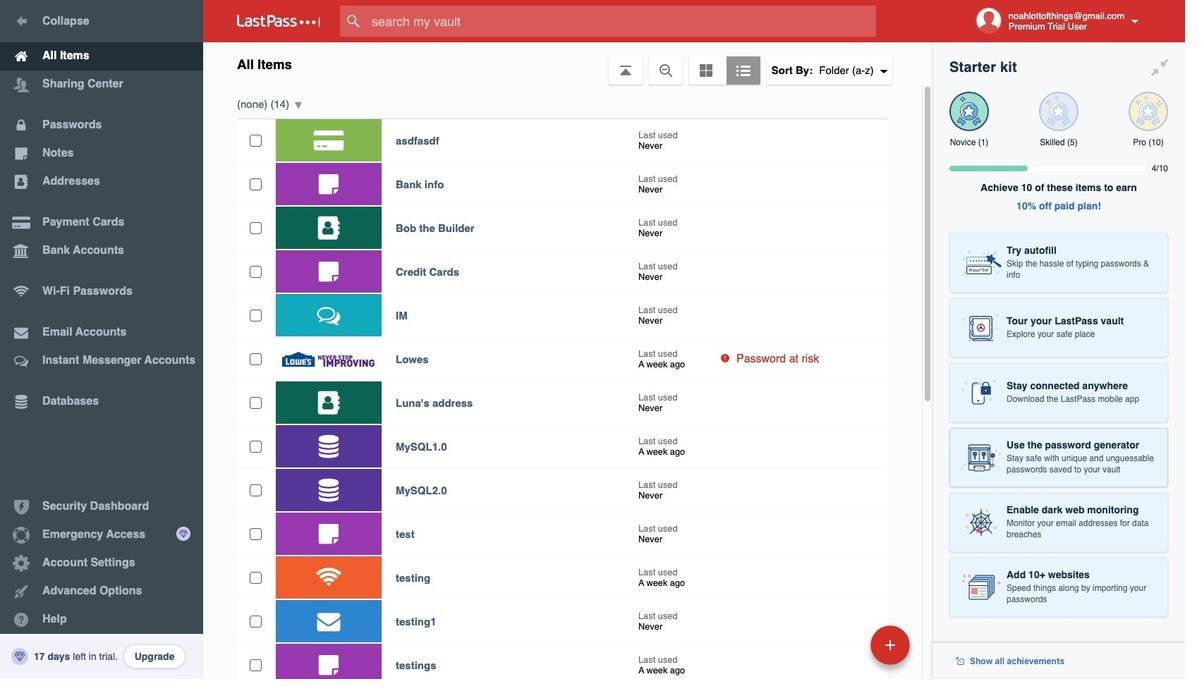 Task type: vqa. For each thing, say whether or not it's contained in the screenshot.
new item ELEMENT
yes



Task type: locate. For each thing, give the bounding box(es) containing it.
search my vault text field
[[340, 6, 904, 37]]

new item element
[[774, 625, 915, 665]]



Task type: describe. For each thing, give the bounding box(es) containing it.
vault options navigation
[[203, 42, 933, 85]]

new item navigation
[[774, 622, 919, 679]]

lastpass image
[[237, 15, 320, 28]]

Search search field
[[340, 6, 904, 37]]

main navigation navigation
[[0, 0, 203, 679]]



